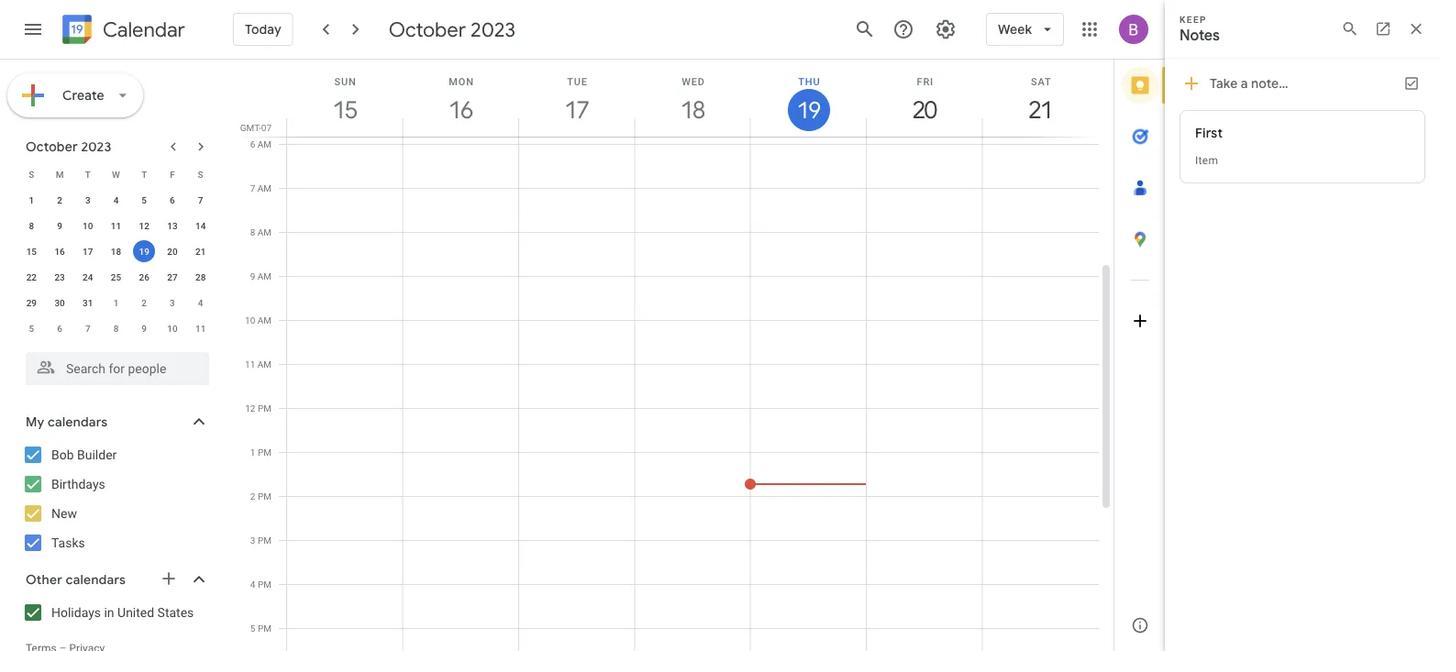 Task type: locate. For each thing, give the bounding box(es) containing it.
2 horizontal spatial 5
[[250, 623, 256, 634]]

2 vertical spatial 3
[[250, 535, 256, 546]]

october up m
[[26, 139, 78, 155]]

1 horizontal spatial 6
[[170, 195, 175, 206]]

pm up 5 pm
[[258, 579, 272, 590]]

30
[[54, 297, 65, 308]]

1 s from the left
[[29, 169, 34, 180]]

november 5 element
[[21, 317, 43, 340]]

11 down 10 am
[[245, 359, 255, 370]]

7 up 8 am
[[250, 183, 255, 194]]

am for 6 am
[[258, 139, 272, 150]]

am down 8 am
[[258, 271, 272, 282]]

1 horizontal spatial 12
[[245, 403, 256, 414]]

october 2023 up m
[[26, 139, 111, 155]]

row containing 1
[[17, 187, 215, 213]]

0 vertical spatial 21
[[1028, 95, 1052, 125]]

mon
[[449, 76, 474, 87]]

10 for 10 am
[[245, 315, 255, 326]]

28 element
[[190, 266, 212, 288]]

10 am
[[245, 315, 272, 326]]

8 down november 1 element at the left top of the page
[[113, 323, 119, 334]]

new
[[51, 506, 77, 521]]

1 horizontal spatial 2
[[142, 297, 147, 308]]

0 horizontal spatial 4
[[113, 195, 119, 206]]

0 vertical spatial 3
[[85, 195, 90, 206]]

am for 11 am
[[258, 359, 272, 370]]

11 down november 4 element
[[195, 323, 206, 334]]

s
[[29, 169, 34, 180], [198, 169, 203, 180]]

1 horizontal spatial 2023
[[471, 17, 516, 42]]

3 pm from the top
[[258, 491, 272, 502]]

bob
[[51, 447, 74, 462]]

4 row from the top
[[17, 239, 215, 264]]

0 vertical spatial calendars
[[48, 414, 108, 430]]

october 2023 up the 'mon'
[[389, 17, 516, 42]]

1 pm from the top
[[258, 403, 272, 414]]

1 horizontal spatial 11
[[195, 323, 206, 334]]

5 up 12 element at the top
[[142, 195, 147, 206]]

0 horizontal spatial 9
[[57, 220, 62, 231]]

november 4 element
[[190, 292, 212, 314]]

row down w
[[17, 187, 215, 213]]

18 column header
[[634, 60, 751, 137]]

1 vertical spatial 17
[[83, 246, 93, 257]]

1 horizontal spatial 9
[[142, 323, 147, 334]]

row up 18 element
[[17, 213, 215, 239]]

pm for 12 pm
[[258, 403, 272, 414]]

3 down 27 element
[[170, 297, 175, 308]]

4 am from the top
[[258, 271, 272, 282]]

0 horizontal spatial 15
[[26, 246, 37, 257]]

21 down sat
[[1028, 95, 1052, 125]]

1 horizontal spatial s
[[198, 169, 203, 180]]

october up the 'mon'
[[389, 17, 466, 42]]

pm up 4 pm
[[258, 535, 272, 546]]

8 am
[[250, 227, 272, 238]]

29 element
[[21, 292, 43, 314]]

1 vertical spatial 2
[[142, 297, 147, 308]]

2023 down the create
[[81, 139, 111, 155]]

20 inside 20 column header
[[912, 95, 936, 125]]

2
[[57, 195, 62, 206], [142, 297, 147, 308], [250, 491, 256, 502]]

grid
[[235, 60, 1114, 651]]

1 horizontal spatial 21
[[1028, 95, 1052, 125]]

row containing 5
[[17, 316, 215, 341]]

2 horizontal spatial 8
[[250, 227, 255, 238]]

8 for 8 am
[[250, 227, 255, 238]]

6
[[250, 139, 255, 150], [170, 195, 175, 206], [57, 323, 62, 334]]

9
[[57, 220, 62, 231], [250, 271, 255, 282], [142, 323, 147, 334]]

1 vertical spatial calendars
[[66, 572, 126, 588]]

11 up 18 element
[[111, 220, 121, 231]]

18 up 25
[[111, 246, 121, 257]]

5 pm from the top
[[258, 579, 272, 590]]

19 column header
[[750, 60, 867, 137]]

0 horizontal spatial 16
[[54, 246, 65, 257]]

1 vertical spatial october
[[26, 139, 78, 155]]

1 vertical spatial 4
[[198, 297, 203, 308]]

2 am from the top
[[258, 183, 272, 194]]

19 inside the thu 19
[[797, 96, 820, 124]]

1 vertical spatial 3
[[170, 297, 175, 308]]

3 row from the top
[[17, 213, 215, 239]]

16 up "23"
[[54, 246, 65, 257]]

builder
[[77, 447, 117, 462]]

1 horizontal spatial 18
[[680, 95, 704, 125]]

10 for november 10 element
[[167, 323, 178, 334]]

my calendars list
[[4, 440, 228, 558]]

5 row from the top
[[17, 264, 215, 290]]

1 vertical spatial 2023
[[81, 139, 111, 155]]

0 vertical spatial 1
[[29, 195, 34, 206]]

8 up 9 am
[[250, 227, 255, 238]]

4 for november 4 element
[[198, 297, 203, 308]]

0 horizontal spatial october
[[26, 139, 78, 155]]

7
[[250, 183, 255, 194], [198, 195, 203, 206], [85, 323, 90, 334]]

1 vertical spatial 1
[[113, 297, 119, 308]]

18 down wed
[[680, 95, 704, 125]]

21 column header
[[982, 60, 1099, 137]]

0 horizontal spatial 7
[[85, 323, 90, 334]]

7 row from the top
[[17, 316, 215, 341]]

row containing 15
[[17, 239, 215, 264]]

6 am
[[250, 139, 272, 150]]

1 horizontal spatial 20
[[912, 95, 936, 125]]

17 down tue
[[564, 95, 588, 125]]

21
[[1028, 95, 1052, 125], [195, 246, 206, 257]]

21 down 14
[[195, 246, 206, 257]]

2 pm from the top
[[258, 447, 272, 458]]

15 up 22
[[26, 246, 37, 257]]

11
[[111, 220, 121, 231], [195, 323, 206, 334], [245, 359, 255, 370]]

0 vertical spatial october 2023
[[389, 17, 516, 42]]

19
[[797, 96, 820, 124], [139, 246, 149, 257]]

11 am
[[245, 359, 272, 370]]

12 for 12
[[139, 220, 149, 231]]

0 vertical spatial 7
[[250, 183, 255, 194]]

6 row from the top
[[17, 290, 215, 316]]

gmt-07
[[240, 122, 272, 133]]

7 for november 7 element
[[85, 323, 90, 334]]

26
[[139, 272, 149, 283]]

12 down 11 am
[[245, 403, 256, 414]]

17 element
[[77, 240, 99, 262]]

9 up 16 'element'
[[57, 220, 62, 231]]

21 element
[[190, 240, 212, 262]]

2 inside november 2 element
[[142, 297, 147, 308]]

19 down the thu
[[797, 96, 820, 124]]

2 vertical spatial 4
[[250, 579, 256, 590]]

calendars up bob builder
[[48, 414, 108, 430]]

8 inside grid
[[250, 227, 255, 238]]

1 horizontal spatial t
[[141, 169, 147, 180]]

0 horizontal spatial 5
[[29, 323, 34, 334]]

12 up 19, today element
[[139, 220, 149, 231]]

am for 7 am
[[258, 183, 272, 194]]

october 2023
[[389, 17, 516, 42], [26, 139, 111, 155]]

1 vertical spatial 15
[[26, 246, 37, 257]]

4
[[113, 195, 119, 206], [198, 297, 203, 308], [250, 579, 256, 590]]

1 row from the top
[[17, 161, 215, 187]]

07
[[261, 122, 272, 133]]

0 vertical spatial 6
[[250, 139, 255, 150]]

2 t from the left
[[141, 169, 147, 180]]

18
[[680, 95, 704, 125], [111, 246, 121, 257]]

7 inside november 7 element
[[85, 323, 90, 334]]

november 11 element
[[190, 317, 212, 340]]

am up the 12 pm at the bottom
[[258, 359, 272, 370]]

1 vertical spatial 12
[[245, 403, 256, 414]]

pm up "1 pm"
[[258, 403, 272, 414]]

0 horizontal spatial s
[[29, 169, 34, 180]]

0 horizontal spatial 19
[[139, 246, 149, 257]]

pm down 4 pm
[[258, 623, 272, 634]]

6 am from the top
[[258, 359, 272, 370]]

2 pm
[[250, 491, 272, 502]]

20 link
[[904, 89, 946, 131]]

2 horizontal spatial 7
[[250, 183, 255, 194]]

23 element
[[49, 266, 71, 288]]

6 pm from the top
[[258, 623, 272, 634]]

16 element
[[49, 240, 71, 262]]

row down 25 element
[[17, 290, 215, 316]]

10 for the 10 element
[[83, 220, 93, 231]]

tab list inside side panel section
[[1115, 60, 1166, 600]]

0 vertical spatial 18
[[680, 95, 704, 125]]

3
[[85, 195, 90, 206], [170, 297, 175, 308], [250, 535, 256, 546]]

1 am from the top
[[258, 139, 272, 150]]

row up 11 element
[[17, 161, 215, 187]]

4 down the 28 "element"
[[198, 297, 203, 308]]

october
[[389, 17, 466, 42], [26, 139, 78, 155]]

10 inside november 10 element
[[167, 323, 178, 334]]

1 horizontal spatial 19
[[797, 96, 820, 124]]

19, today element
[[133, 240, 155, 262]]

1 vertical spatial 7
[[198, 195, 203, 206]]

2 down 26 element
[[142, 297, 147, 308]]

calendars up in
[[66, 572, 126, 588]]

6 down f
[[170, 195, 175, 206]]

0 vertical spatial 19
[[797, 96, 820, 124]]

2 down "1 pm"
[[250, 491, 256, 502]]

0 horizontal spatial 17
[[83, 246, 93, 257]]

5 am from the top
[[258, 315, 272, 326]]

2 vertical spatial 6
[[57, 323, 62, 334]]

17
[[564, 95, 588, 125], [83, 246, 93, 257]]

tab list
[[1115, 60, 1166, 600]]

17 link
[[556, 89, 598, 131]]

holidays
[[51, 605, 101, 620]]

1 horizontal spatial 15
[[332, 95, 356, 125]]

grid containing 15
[[235, 60, 1114, 651]]

0 vertical spatial 12
[[139, 220, 149, 231]]

12 inside october 2023 grid
[[139, 220, 149, 231]]

3 up 4 pm
[[250, 535, 256, 546]]

week button
[[986, 7, 1064, 51]]

1 up 15 element
[[29, 195, 34, 206]]

4 for 4 pm
[[250, 579, 256, 590]]

18 element
[[105, 240, 127, 262]]

1 vertical spatial 11
[[195, 323, 206, 334]]

2 horizontal spatial 3
[[250, 535, 256, 546]]

17 up 24
[[83, 246, 93, 257]]

0 vertical spatial 5
[[142, 195, 147, 206]]

2 vertical spatial 9
[[142, 323, 147, 334]]

0 vertical spatial 20
[[912, 95, 936, 125]]

0 vertical spatial 9
[[57, 220, 62, 231]]

15 down sun
[[332, 95, 356, 125]]

6 down gmt-
[[250, 139, 255, 150]]

0 horizontal spatial 6
[[57, 323, 62, 334]]

am up 9 am
[[258, 227, 272, 238]]

15 element
[[21, 240, 43, 262]]

1 horizontal spatial 3
[[170, 297, 175, 308]]

1 inside grid
[[250, 447, 256, 458]]

1 vertical spatial 18
[[111, 246, 121, 257]]

8 up 15 element
[[29, 220, 34, 231]]

2 vertical spatial 5
[[250, 623, 256, 634]]

20 down fri
[[912, 95, 936, 125]]

2 horizontal spatial 1
[[250, 447, 256, 458]]

1 horizontal spatial 10
[[167, 323, 178, 334]]

12 for 12 pm
[[245, 403, 256, 414]]

None search field
[[0, 345, 228, 385]]

w
[[112, 169, 120, 180]]

0 vertical spatial 17
[[564, 95, 588, 125]]

row down november 1 element at the left top of the page
[[17, 316, 215, 341]]

t left f
[[141, 169, 147, 180]]

0 horizontal spatial 10
[[83, 220, 93, 231]]

2 s from the left
[[198, 169, 203, 180]]

row down 11 element
[[17, 239, 215, 264]]

0 horizontal spatial 1
[[29, 195, 34, 206]]

row group containing 1
[[17, 187, 215, 341]]

7 up 14 element
[[198, 195, 203, 206]]

my
[[26, 414, 44, 430]]

1 vertical spatial 5
[[29, 323, 34, 334]]

sun
[[335, 76, 357, 87]]

united
[[118, 605, 154, 620]]

10 up 11 am
[[245, 315, 255, 326]]

16
[[448, 95, 472, 125], [54, 246, 65, 257]]

7 down 31 element
[[85, 323, 90, 334]]

thu 19
[[797, 76, 821, 124]]

1 horizontal spatial 17
[[564, 95, 588, 125]]

19 link
[[788, 89, 830, 131]]

0 horizontal spatial 20
[[167, 246, 178, 257]]

20
[[912, 95, 936, 125], [167, 246, 178, 257]]

25
[[111, 272, 121, 283]]

20 down 13 at the top left
[[167, 246, 178, 257]]

0 horizontal spatial 11
[[111, 220, 121, 231]]

9 up 10 am
[[250, 271, 255, 282]]

1 vertical spatial 16
[[54, 246, 65, 257]]

sun 15
[[332, 76, 357, 125]]

am up 8 am
[[258, 183, 272, 194]]

gmt-
[[240, 122, 261, 133]]

0 horizontal spatial 21
[[195, 246, 206, 257]]

am down "07"
[[258, 139, 272, 150]]

1 horizontal spatial 4
[[198, 297, 203, 308]]

1 vertical spatial 9
[[250, 271, 255, 282]]

2 horizontal spatial 2
[[250, 491, 256, 502]]

9 down november 2 element on the top left
[[142, 323, 147, 334]]

main drawer image
[[22, 18, 44, 40]]

23
[[54, 272, 65, 283]]

20 element
[[161, 240, 183, 262]]

2 horizontal spatial 9
[[250, 271, 255, 282]]

0 vertical spatial 15
[[332, 95, 356, 125]]

2 horizontal spatial 10
[[245, 315, 255, 326]]

21 link
[[1020, 89, 1062, 131]]

22
[[26, 272, 37, 283]]

am
[[258, 139, 272, 150], [258, 183, 272, 194], [258, 227, 272, 238], [258, 271, 272, 282], [258, 315, 272, 326], [258, 359, 272, 370]]

11 for 11 element
[[111, 220, 121, 231]]

3 am from the top
[[258, 227, 272, 238]]

27
[[167, 272, 178, 283]]

wed
[[682, 76, 705, 87]]

0 vertical spatial 2023
[[471, 17, 516, 42]]

2 vertical spatial 2
[[250, 491, 256, 502]]

16 down the 'mon'
[[448, 95, 472, 125]]

10 up 17 element
[[83, 220, 93, 231]]

10
[[83, 220, 93, 231], [245, 315, 255, 326], [167, 323, 178, 334]]

s right f
[[198, 169, 203, 180]]

2 vertical spatial 11
[[245, 359, 255, 370]]

6 down 30 element
[[57, 323, 62, 334]]

0 horizontal spatial 2
[[57, 195, 62, 206]]

0 vertical spatial october
[[389, 17, 466, 42]]

0 horizontal spatial 18
[[111, 246, 121, 257]]

t left w
[[85, 169, 91, 180]]

pm for 3 pm
[[258, 535, 272, 546]]

calendar
[[103, 17, 185, 43]]

0 vertical spatial 16
[[448, 95, 472, 125]]

Search for people text field
[[37, 352, 198, 385]]

2 down m
[[57, 195, 62, 206]]

3 for november 3 element
[[170, 297, 175, 308]]

november 10 element
[[161, 317, 183, 340]]

5
[[142, 195, 147, 206], [29, 323, 34, 334], [250, 623, 256, 634]]

pm for 2 pm
[[258, 491, 272, 502]]

sat
[[1031, 76, 1052, 87]]

30 element
[[49, 292, 71, 314]]

19 up the 26
[[139, 246, 149, 257]]

5 down 4 pm
[[250, 623, 256, 634]]

2023
[[471, 17, 516, 42], [81, 139, 111, 155]]

12 element
[[133, 215, 155, 237]]

1 down 25 element
[[113, 297, 119, 308]]

2 vertical spatial 7
[[85, 323, 90, 334]]

calendars
[[48, 414, 108, 430], [66, 572, 126, 588]]

pm
[[258, 403, 272, 414], [258, 447, 272, 458], [258, 491, 272, 502], [258, 535, 272, 546], [258, 579, 272, 590], [258, 623, 272, 634]]

2 horizontal spatial 4
[[250, 579, 256, 590]]

today
[[245, 21, 281, 37]]

1 horizontal spatial 16
[[448, 95, 472, 125]]

4 up 11 element
[[113, 195, 119, 206]]

am down 9 am
[[258, 315, 272, 326]]

fri
[[917, 76, 934, 87]]

1 down the 12 pm at the bottom
[[250, 447, 256, 458]]

8
[[29, 220, 34, 231], [250, 227, 255, 238], [113, 323, 119, 334]]

row group
[[17, 187, 215, 341]]

10 down november 3 element
[[167, 323, 178, 334]]

3 up the 10 element
[[85, 195, 90, 206]]

22 element
[[21, 266, 43, 288]]

2 horizontal spatial 11
[[245, 359, 255, 370]]

25 element
[[105, 266, 127, 288]]

5 down 29 element
[[29, 323, 34, 334]]

row
[[17, 161, 215, 187], [17, 187, 215, 213], [17, 213, 215, 239], [17, 239, 215, 264], [17, 264, 215, 290], [17, 290, 215, 316], [17, 316, 215, 341]]

2 vertical spatial 1
[[250, 447, 256, 458]]

row up november 1 element at the left top of the page
[[17, 264, 215, 290]]

15
[[332, 95, 356, 125], [26, 246, 37, 257]]

11 for november 11 element
[[195, 323, 206, 334]]

am for 8 am
[[258, 227, 272, 238]]

15 column header
[[286, 60, 403, 137]]

2 row from the top
[[17, 187, 215, 213]]

holidays in united states
[[51, 605, 194, 620]]

12 pm
[[245, 403, 272, 414]]

t
[[85, 169, 91, 180], [141, 169, 147, 180]]

1 vertical spatial 21
[[195, 246, 206, 257]]

6 for november 6 element
[[57, 323, 62, 334]]

1
[[29, 195, 34, 206], [113, 297, 119, 308], [250, 447, 256, 458]]

mon 16
[[448, 76, 474, 125]]

17 inside column header
[[564, 95, 588, 125]]

1 horizontal spatial 1
[[113, 297, 119, 308]]

4 pm from the top
[[258, 535, 272, 546]]

pm up 2 pm
[[258, 447, 272, 458]]

pm down "1 pm"
[[258, 491, 272, 502]]

s left m
[[29, 169, 34, 180]]

1 vertical spatial october 2023
[[26, 139, 111, 155]]

2023 up the 'mon'
[[471, 17, 516, 42]]

4 up 5 pm
[[250, 579, 256, 590]]



Task type: vqa. For each thing, say whether or not it's contained in the screenshot.


Task type: describe. For each thing, give the bounding box(es) containing it.
in
[[104, 605, 114, 620]]

0 vertical spatial 2
[[57, 195, 62, 206]]

calendar element
[[59, 11, 185, 51]]

18 inside wed 18
[[680, 95, 704, 125]]

1 for 1 pm
[[250, 447, 256, 458]]

tue
[[567, 76, 588, 87]]

27 element
[[161, 266, 183, 288]]

m
[[56, 169, 64, 180]]

row containing 8
[[17, 213, 215, 239]]

15 inside row
[[26, 246, 37, 257]]

1 horizontal spatial october
[[389, 17, 466, 42]]

november 3 element
[[161, 292, 183, 314]]

my calendars button
[[4, 407, 228, 437]]

1 t from the left
[[85, 169, 91, 180]]

calendars for my calendars
[[48, 414, 108, 430]]

states
[[157, 605, 194, 620]]

9 am
[[250, 271, 272, 282]]

5 pm
[[250, 623, 272, 634]]

birthdays
[[51, 477, 105, 492]]

16 inside mon 16
[[448, 95, 472, 125]]

pm for 4 pm
[[258, 579, 272, 590]]

other calendars button
[[4, 565, 228, 595]]

my calendars
[[26, 414, 108, 430]]

6 for 6 am
[[250, 139, 255, 150]]

wed 18
[[680, 76, 705, 125]]

pm for 5 pm
[[258, 623, 272, 634]]

row containing 22
[[17, 264, 215, 290]]

tasks
[[51, 535, 85, 551]]

16 inside 'element'
[[54, 246, 65, 257]]

november 8 element
[[105, 317, 127, 340]]

october 2023 grid
[[17, 161, 215, 341]]

29
[[26, 297, 37, 308]]

tue 17
[[564, 76, 588, 125]]

create
[[62, 87, 104, 103]]

other calendars
[[26, 572, 126, 588]]

november 2 element
[[133, 292, 155, 314]]

10 element
[[77, 215, 99, 237]]

5 for 5 pm
[[250, 623, 256, 634]]

settings menu image
[[935, 18, 957, 40]]

14 element
[[190, 215, 212, 237]]

november 9 element
[[133, 317, 155, 340]]

24
[[83, 272, 93, 283]]

11 for 11 am
[[245, 359, 255, 370]]

am for 10 am
[[258, 315, 272, 326]]

fri 20
[[912, 76, 936, 125]]

0 horizontal spatial 2023
[[81, 139, 111, 155]]

november 1 element
[[105, 292, 127, 314]]

13 element
[[161, 215, 183, 237]]

0 horizontal spatial 3
[[85, 195, 90, 206]]

7 for 7 am
[[250, 183, 255, 194]]

2 for november 2 element on the top left
[[142, 297, 147, 308]]

sat 21
[[1028, 76, 1052, 125]]

18 link
[[672, 89, 714, 131]]

1 vertical spatial 6
[[170, 195, 175, 206]]

row containing s
[[17, 161, 215, 187]]

november 6 element
[[49, 317, 71, 340]]

thu
[[799, 76, 821, 87]]

am for 9 am
[[258, 271, 272, 282]]

19 cell
[[130, 239, 158, 264]]

november 7 element
[[77, 317, 99, 340]]

17 inside row
[[83, 246, 93, 257]]

16 column header
[[402, 60, 519, 137]]

0 horizontal spatial 8
[[29, 220, 34, 231]]

bob builder
[[51, 447, 117, 462]]

20 inside 20 element
[[167, 246, 178, 257]]

1 pm
[[250, 447, 272, 458]]

18 inside row
[[111, 246, 121, 257]]

week
[[998, 21, 1032, 37]]

9 for 9 am
[[250, 271, 255, 282]]

3 pm
[[250, 535, 272, 546]]

31 element
[[77, 292, 99, 314]]

11 element
[[105, 215, 127, 237]]

21 inside column header
[[1028, 95, 1052, 125]]

0 horizontal spatial october 2023
[[26, 139, 111, 155]]

add other calendars image
[[160, 570, 178, 588]]

31
[[83, 297, 93, 308]]

side panel section
[[1114, 60, 1166, 651]]

16 link
[[440, 89, 482, 131]]

pm for 1 pm
[[258, 447, 272, 458]]

4 pm
[[250, 579, 272, 590]]

24 element
[[77, 266, 99, 288]]

calendar heading
[[99, 17, 185, 43]]

other
[[26, 572, 63, 588]]

19 inside 'cell'
[[139, 246, 149, 257]]

today button
[[233, 7, 293, 51]]

1 for november 1 element at the left top of the page
[[113, 297, 119, 308]]

create button
[[7, 73, 143, 117]]

5 for november 5 element
[[29, 323, 34, 334]]

15 inside the sun 15
[[332, 95, 356, 125]]

14
[[195, 220, 206, 231]]

row containing 29
[[17, 290, 215, 316]]

15 link
[[324, 89, 366, 131]]

28
[[195, 272, 206, 283]]

21 inside row
[[195, 246, 206, 257]]

26 element
[[133, 266, 155, 288]]

13
[[167, 220, 178, 231]]

17 column header
[[518, 60, 635, 137]]

1 horizontal spatial 7
[[198, 195, 203, 206]]

calendars for other calendars
[[66, 572, 126, 588]]

8 for november 8 element
[[113, 323, 119, 334]]

7 am
[[250, 183, 272, 194]]

1 horizontal spatial october 2023
[[389, 17, 516, 42]]

9 for november 9 element
[[142, 323, 147, 334]]

2 for 2 pm
[[250, 491, 256, 502]]

f
[[170, 169, 175, 180]]

20 column header
[[866, 60, 983, 137]]

3 for 3 pm
[[250, 535, 256, 546]]



